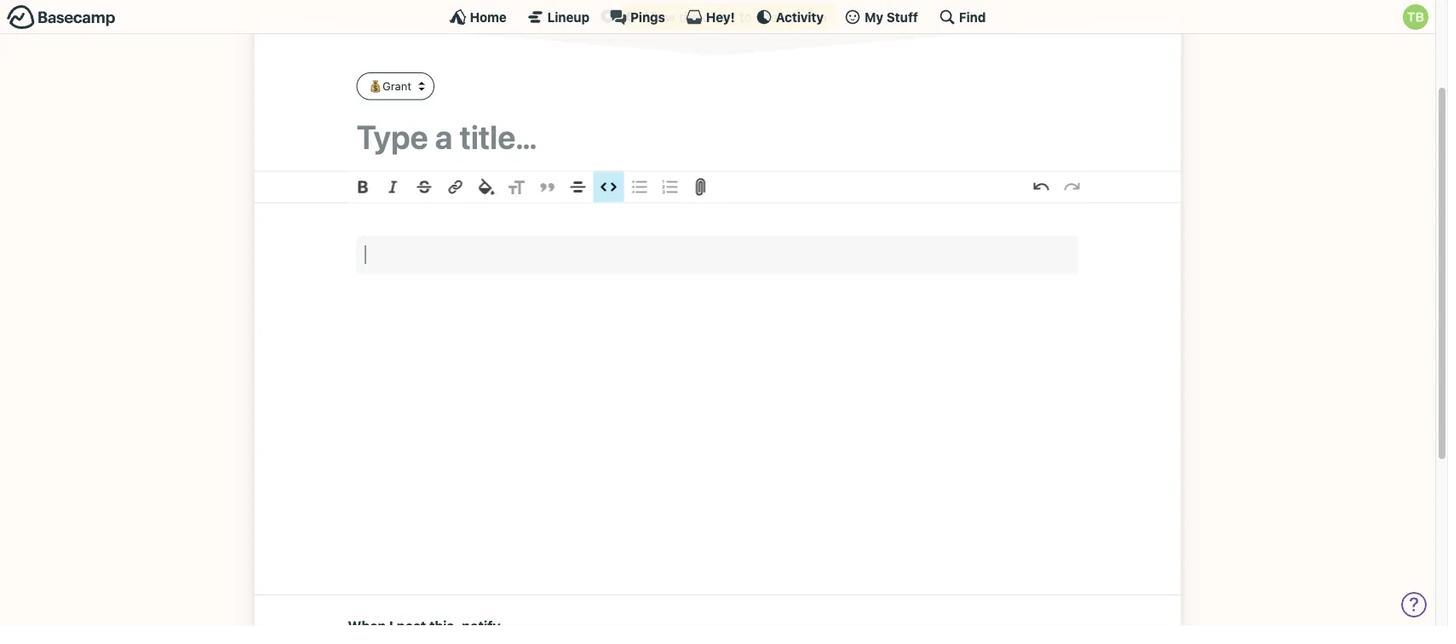 Task type: describe. For each thing, give the bounding box(es) containing it.
lineup
[[548, 9, 590, 24]]

lineup link
[[527, 9, 590, 26]]

main element
[[0, 0, 1436, 34]]

to
[[740, 9, 752, 25]]

home
[[470, 9, 507, 24]]

allow
[[643, 9, 676, 25]]

my stuff button
[[845, 9, 919, 26]]

this
[[781, 9, 804, 25]]

find
[[959, 9, 986, 24]]

💰
[[369, 80, 380, 93]]

activity
[[776, 9, 824, 24]]

activity link
[[756, 9, 824, 26]]

see
[[756, 9, 778, 25]]

pings
[[631, 9, 665, 24]]

allow the client to see this too
[[643, 9, 827, 25]]

pings button
[[610, 9, 665, 26]]

stuff
[[887, 9, 919, 24]]

home link
[[450, 9, 507, 26]]

tim burton image
[[1403, 4, 1429, 30]]

💰 grant button
[[357, 73, 434, 101]]

hey! button
[[686, 9, 735, 26]]



Task type: locate. For each thing, give the bounding box(es) containing it.
too
[[807, 9, 827, 25]]

💰 grant
[[369, 80, 411, 93]]

the
[[679, 9, 699, 25]]

Write away… text field
[[305, 204, 1130, 575]]

my stuff
[[865, 9, 919, 24]]

find button
[[939, 9, 986, 26]]

grant
[[383, 80, 411, 93]]

switch accounts image
[[7, 4, 116, 31]]

client
[[703, 9, 736, 25]]

Type a title… text field
[[357, 118, 1079, 156]]

hey!
[[706, 9, 735, 24]]

my
[[865, 9, 884, 24]]



Task type: vqa. For each thing, say whether or not it's contained in the screenshot.
4:06pm element
no



